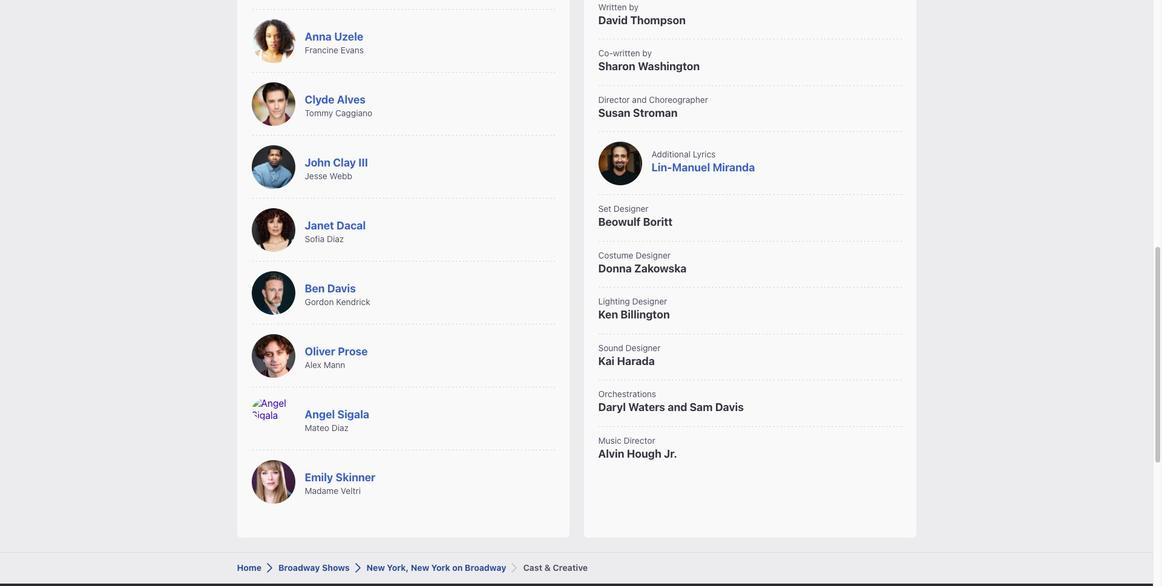 Task type: describe. For each thing, give the bounding box(es) containing it.
gordon
[[305, 297, 334, 307]]

emily
[[305, 471, 333, 484]]

choreographer
[[649, 94, 708, 104]]

evans
[[341, 45, 364, 55]]

&
[[545, 563, 551, 573]]

new york, new york on broadway
[[367, 563, 506, 573]]

jr.
[[664, 447, 677, 460]]

webb
[[330, 171, 352, 181]]

anna uzele image
[[252, 19, 295, 63]]

hough
[[627, 447, 662, 460]]

costume designer donna zakowska
[[599, 250, 687, 275]]

director and choreographer susan stroman
[[599, 94, 708, 119]]

written by david thompson
[[599, 2, 686, 26]]

sharon
[[599, 60, 636, 73]]

home link
[[237, 562, 262, 574]]

designer for boritt
[[614, 203, 649, 214]]

susan
[[599, 106, 631, 119]]

1 new from the left
[[367, 563, 385, 573]]

john clay iii image
[[252, 145, 295, 189]]

daryl
[[599, 401, 626, 414]]

clyde
[[305, 93, 335, 106]]

director inside music director alvin hough jr.
[[624, 435, 656, 445]]

veltri
[[341, 486, 361, 496]]

clyde alves link
[[305, 93, 366, 106]]

cast & creative
[[523, 563, 588, 573]]

york
[[432, 563, 450, 573]]

by inside co-written by sharon washington
[[643, 48, 652, 58]]

alex
[[305, 360, 321, 370]]

ben davis gordon kendrick
[[305, 282, 370, 307]]

caggiano
[[335, 108, 373, 118]]

dacal
[[337, 219, 366, 232]]

jesse
[[305, 171, 327, 181]]

stroman
[[633, 106, 678, 119]]

1 broadway from the left
[[279, 563, 320, 573]]

angel
[[305, 408, 335, 421]]

emily skinner image
[[252, 460, 295, 504]]

washington
[[638, 60, 700, 73]]

lighting designer ken billington
[[599, 296, 670, 321]]

creative
[[553, 563, 588, 573]]

anna uzele link
[[305, 30, 363, 43]]

janet dacal link
[[305, 219, 366, 232]]

john
[[305, 156, 331, 169]]

lin-manuel miranda link
[[652, 161, 755, 174]]

ben
[[305, 282, 325, 295]]

broadway shows link
[[262, 562, 350, 574]]

ben davis image
[[252, 271, 295, 315]]

clay
[[333, 156, 356, 169]]

prose
[[338, 345, 368, 358]]

2 broadway from the left
[[465, 563, 506, 573]]

sound
[[599, 342, 624, 353]]

anna uzele francine evans
[[305, 30, 364, 55]]

janet dacal image
[[252, 208, 295, 252]]

kendrick
[[336, 297, 370, 307]]

donna
[[599, 262, 632, 275]]

sam
[[690, 401, 713, 414]]

skinner
[[336, 471, 376, 484]]

and inside the orchestrations daryl waters and sam davis
[[668, 401, 687, 414]]

set designer beowulf boritt
[[599, 203, 673, 228]]

broadway shows
[[279, 563, 350, 573]]

davis inside 'ben davis gordon kendrick'
[[327, 282, 356, 295]]

costume
[[599, 250, 634, 260]]

uzele
[[334, 30, 363, 43]]

beowulf
[[599, 216, 641, 228]]

sound designer kai harada
[[599, 342, 661, 367]]

thompson
[[631, 14, 686, 26]]

harada
[[617, 355, 655, 367]]

sigala
[[338, 408, 369, 421]]

davis inside the orchestrations daryl waters and sam davis
[[716, 401, 744, 414]]

emily skinner madame veltri
[[305, 471, 376, 496]]

oliver
[[305, 345, 335, 358]]

mateo
[[305, 423, 329, 433]]

anna
[[305, 30, 332, 43]]

madame
[[305, 486, 339, 496]]



Task type: vqa. For each thing, say whether or not it's contained in the screenshot.


Task type: locate. For each thing, give the bounding box(es) containing it.
designer for billington
[[632, 296, 667, 306]]

broadway right "on"
[[465, 563, 506, 573]]

ben davis link
[[305, 282, 356, 295]]

designer inside set designer beowulf boritt
[[614, 203, 649, 214]]

diaz inside janet dacal sofia diaz
[[327, 234, 344, 244]]

oliver prose image
[[252, 334, 295, 378]]

angel sigala link
[[305, 408, 369, 421]]

boritt
[[643, 216, 673, 228]]

0 vertical spatial and
[[632, 94, 647, 104]]

designer up billington on the right
[[632, 296, 667, 306]]

orchestrations
[[599, 389, 656, 399]]

2 new from the left
[[411, 563, 429, 573]]

new york, new york on broadway link
[[350, 562, 506, 574]]

lyrics
[[693, 149, 716, 159]]

1 vertical spatial director
[[624, 435, 656, 445]]

designer up zakowska
[[636, 250, 671, 260]]

and inside director and choreographer susan stroman
[[632, 94, 647, 104]]

0 horizontal spatial davis
[[327, 282, 356, 295]]

director up hough
[[624, 435, 656, 445]]

broadway
[[279, 563, 320, 573], [465, 563, 506, 573]]

0 horizontal spatial by
[[629, 2, 639, 12]]

oliver prose alex mann
[[305, 345, 368, 370]]

designer up harada
[[626, 342, 661, 353]]

1 horizontal spatial broadway
[[465, 563, 506, 573]]

tommy
[[305, 108, 333, 118]]

1 horizontal spatial davis
[[716, 401, 744, 414]]

co-
[[599, 48, 613, 58]]

new left york
[[411, 563, 429, 573]]

additional
[[652, 149, 691, 159]]

0 vertical spatial davis
[[327, 282, 356, 295]]

janet
[[305, 219, 334, 232]]

billington
[[621, 308, 670, 321]]

music director alvin hough jr.
[[599, 435, 677, 460]]

new left york,
[[367, 563, 385, 573]]

waters
[[629, 401, 665, 414]]

francine
[[305, 45, 338, 55]]

oliver prose link
[[305, 345, 368, 358]]

designer inside costume designer donna zakowska
[[636, 250, 671, 260]]

lighting
[[599, 296, 630, 306]]

designer up beowulf
[[614, 203, 649, 214]]

manuel
[[672, 161, 710, 174]]

diaz inside angel sigala mateo diaz
[[332, 423, 349, 433]]

director up susan on the right top of the page
[[599, 94, 630, 104]]

designer inside lighting designer ken billington
[[632, 296, 667, 306]]

1 vertical spatial by
[[643, 48, 652, 58]]

davis
[[327, 282, 356, 295], [716, 401, 744, 414]]

1 vertical spatial diaz
[[332, 423, 349, 433]]

miranda
[[713, 161, 755, 174]]

designer
[[614, 203, 649, 214], [636, 250, 671, 260], [632, 296, 667, 306], [626, 342, 661, 353]]

1 horizontal spatial new
[[411, 563, 429, 573]]

alves
[[337, 93, 366, 106]]

sofia
[[305, 234, 325, 244]]

0 horizontal spatial broadway
[[279, 563, 320, 573]]

broadway left shows at the left bottom of page
[[279, 563, 320, 573]]

director inside director and choreographer susan stroman
[[599, 94, 630, 104]]

0 horizontal spatial new
[[367, 563, 385, 573]]

davis up kendrick
[[327, 282, 356, 295]]

by inside written by david thompson
[[629, 2, 639, 12]]

ken
[[599, 308, 618, 321]]

lin-manuel miranda image
[[599, 142, 642, 185]]

david
[[599, 14, 628, 26]]

clyde alves image
[[252, 82, 295, 126]]

john clay iii link
[[305, 156, 368, 169]]

zakowska
[[635, 262, 687, 275]]

diaz down janet dacal link
[[327, 234, 344, 244]]

diaz
[[327, 234, 344, 244], [332, 423, 349, 433]]

director
[[599, 94, 630, 104], [624, 435, 656, 445]]

and up stroman
[[632, 94, 647, 104]]

and left sam
[[668, 401, 687, 414]]

clyde alves tommy caggiano
[[305, 93, 373, 118]]

diaz for dacal
[[327, 234, 344, 244]]

janet dacal sofia diaz
[[305, 219, 366, 244]]

cast
[[523, 563, 543, 573]]

music
[[599, 435, 622, 445]]

1 vertical spatial davis
[[716, 401, 744, 414]]

designer inside sound designer kai harada
[[626, 342, 661, 353]]

diaz down "angel sigala" link
[[332, 423, 349, 433]]

davis right sam
[[716, 401, 744, 414]]

by
[[629, 2, 639, 12], [643, 48, 652, 58]]

1 vertical spatial and
[[668, 401, 687, 414]]

home
[[237, 563, 262, 573]]

1 horizontal spatial and
[[668, 401, 687, 414]]

additional lyrics lin-manuel miranda
[[652, 149, 755, 174]]

designer for harada
[[626, 342, 661, 353]]

0 vertical spatial by
[[629, 2, 639, 12]]

shows
[[322, 563, 350, 573]]

new
[[367, 563, 385, 573], [411, 563, 429, 573]]

alvin
[[599, 447, 625, 460]]

0 vertical spatial diaz
[[327, 234, 344, 244]]

0 vertical spatial director
[[599, 94, 630, 104]]

0 horizontal spatial and
[[632, 94, 647, 104]]

emily skinner link
[[305, 471, 376, 484]]

kai
[[599, 355, 615, 367]]

designer for zakowska
[[636, 250, 671, 260]]

set
[[599, 203, 612, 214]]

diaz for sigala
[[332, 423, 349, 433]]

written
[[599, 2, 627, 12]]

york,
[[387, 563, 409, 573]]

written
[[613, 48, 640, 58]]

and
[[632, 94, 647, 104], [668, 401, 687, 414]]

iii
[[359, 156, 368, 169]]

1 horizontal spatial by
[[643, 48, 652, 58]]

lin-
[[652, 161, 672, 174]]

co-written by sharon washington
[[599, 48, 700, 73]]

john clay iii jesse webb
[[305, 156, 368, 181]]

angel sigala mateo diaz
[[305, 408, 369, 433]]

mann
[[324, 360, 345, 370]]

angel sigala image
[[252, 397, 295, 421]]



